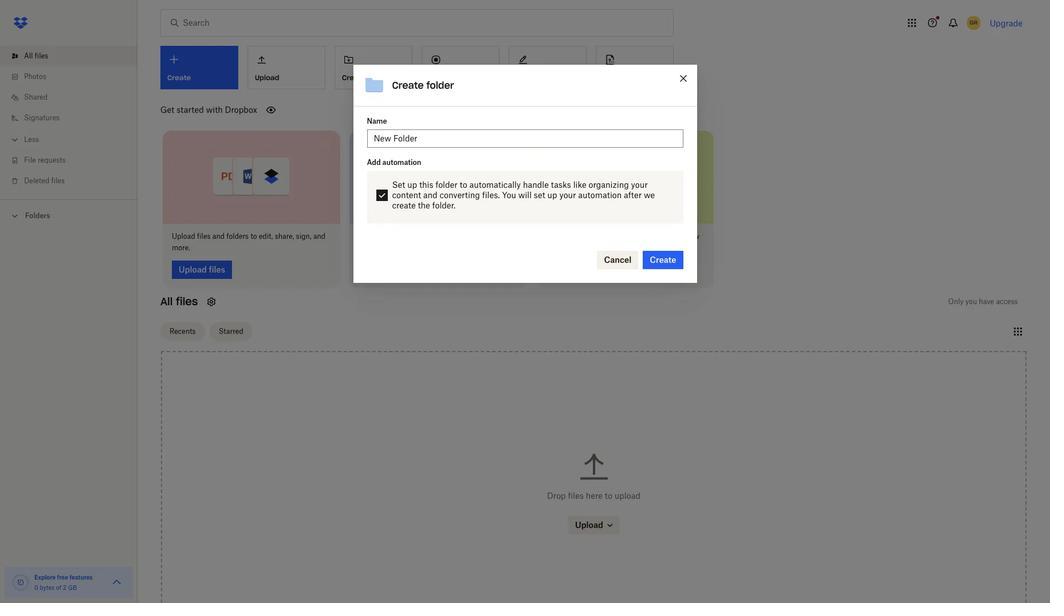 Task type: locate. For each thing, give the bounding box(es) containing it.
cancel button
[[597, 251, 639, 270]]

0 horizontal spatial your
[[560, 190, 576, 200]]

set
[[534, 190, 545, 200]]

up
[[408, 180, 417, 190], [548, 190, 557, 200]]

0 vertical spatial with
[[206, 105, 223, 115]]

0 horizontal spatial to
[[251, 232, 257, 240]]

1 vertical spatial with
[[582, 232, 596, 240]]

up right set
[[548, 190, 557, 200]]

with left anyone
[[582, 232, 596, 240]]

have
[[979, 297, 995, 306]]

files left here
[[568, 491, 584, 501]]

automation down organizing
[[578, 190, 622, 200]]

all
[[24, 52, 33, 60], [160, 295, 173, 308]]

1 horizontal spatial all files
[[160, 295, 198, 308]]

record button
[[422, 46, 500, 89]]

1 horizontal spatial your
[[631, 180, 648, 190]]

organizing
[[589, 180, 629, 190]]

0 horizontal spatial create
[[342, 73, 366, 82]]

files inside "list item"
[[35, 52, 48, 60]]

to right here
[[605, 491, 613, 501]]

to inside the set up this folder to automatically handle tasks like organizing your content and converting files. you will set up your automation after we create the folder.
[[460, 180, 467, 190]]

0 horizontal spatial create folder
[[342, 73, 389, 82]]

get started with dropbox
[[160, 105, 257, 115]]

to inside upload files and folders to edit, share, sign, and more.
[[251, 232, 257, 240]]

1 vertical spatial automation
[[578, 190, 622, 200]]

all files up photos
[[24, 52, 48, 60]]

you
[[966, 297, 978, 306]]

Name text field
[[374, 133, 677, 145]]

dropbox image
[[9, 11, 32, 34]]

list
[[0, 39, 138, 199]]

create folder
[[342, 73, 389, 82], [392, 80, 454, 91]]

all up "recents"
[[160, 295, 173, 308]]

0 horizontal spatial with
[[206, 105, 223, 115]]

files right upload
[[197, 232, 211, 240]]

the
[[418, 201, 430, 211]]

like
[[574, 180, 587, 190]]

will
[[519, 190, 532, 200]]

1 horizontal spatial create folder
[[392, 80, 454, 91]]

create
[[392, 201, 416, 211]]

up up content
[[408, 180, 417, 190]]

automation inside the set up this folder to automatically handle tasks like organizing your content and converting files. you will set up your automation after we create the folder.
[[578, 190, 622, 200]]

file requests link
[[9, 150, 138, 171]]

1 vertical spatial up
[[548, 190, 557, 200]]

starred
[[219, 327, 243, 336]]

and
[[423, 190, 438, 200], [213, 232, 225, 240], [313, 232, 326, 240], [624, 232, 636, 240]]

1 horizontal spatial with
[[582, 232, 596, 240]]

upload
[[615, 491, 641, 501]]

cancel
[[604, 255, 632, 265]]

files.
[[482, 190, 500, 200]]

0 horizontal spatial all
[[24, 52, 33, 60]]

of
[[56, 585, 61, 591]]

all files list item
[[0, 46, 138, 66]]

0
[[34, 585, 38, 591]]

shared
[[24, 93, 48, 101]]

2 vertical spatial to
[[605, 491, 613, 501]]

your down tasks on the right of the page
[[560, 190, 576, 200]]

all inside all files link
[[24, 52, 33, 60]]

create
[[342, 73, 366, 82], [392, 80, 424, 91], [650, 255, 677, 265]]

1 horizontal spatial to
[[460, 180, 467, 190]]

you
[[502, 190, 516, 200]]

record
[[429, 73, 455, 82]]

all files
[[24, 52, 48, 60], [160, 295, 198, 308]]

with for files
[[582, 232, 596, 240]]

1 horizontal spatial automation
[[578, 190, 622, 200]]

automation
[[383, 158, 421, 167], [578, 190, 622, 200]]

all files inside "list item"
[[24, 52, 48, 60]]

or
[[677, 232, 683, 240]]

files inside upload files and folders to edit, share, sign, and more.
[[197, 232, 211, 240]]

all up photos
[[24, 52, 33, 60]]

1 vertical spatial all files
[[160, 295, 198, 308]]

with
[[206, 105, 223, 115], [582, 232, 596, 240]]

requests
[[38, 156, 66, 164]]

0 vertical spatial all files
[[24, 52, 48, 60]]

we
[[644, 190, 655, 200]]

to up the converting
[[460, 180, 467, 190]]

deleted files
[[24, 177, 65, 185]]

to
[[460, 180, 467, 190], [251, 232, 257, 240], [605, 491, 613, 501]]

with inside 'share files with anyone and control edit or view access.'
[[582, 232, 596, 240]]

file requests
[[24, 156, 66, 164]]

your
[[631, 180, 648, 190], [560, 190, 576, 200]]

folders
[[25, 211, 50, 220]]

set
[[392, 180, 405, 190]]

explore
[[34, 574, 56, 581]]

automation up "set"
[[383, 158, 421, 167]]

with right started
[[206, 105, 223, 115]]

files up photos
[[35, 52, 48, 60]]

1 vertical spatial to
[[251, 232, 257, 240]]

access.
[[546, 243, 569, 252]]

to left edit,
[[251, 232, 257, 240]]

explore free features 0 bytes of 2 gb
[[34, 574, 93, 591]]

name
[[367, 117, 387, 126]]

recents button
[[160, 323, 205, 341]]

here
[[586, 491, 603, 501]]

files right share
[[567, 232, 580, 240]]

folder
[[368, 73, 389, 82], [427, 80, 454, 91], [436, 180, 458, 190]]

signatures
[[24, 113, 60, 122]]

more.
[[172, 243, 190, 252]]

access
[[996, 297, 1018, 306]]

0 horizontal spatial up
[[408, 180, 417, 190]]

and down this
[[423, 190, 438, 200]]

files right "deleted"
[[51, 177, 65, 185]]

started
[[177, 105, 204, 115]]

and left folders
[[213, 232, 225, 240]]

0 horizontal spatial automation
[[383, 158, 421, 167]]

0 horizontal spatial all files
[[24, 52, 48, 60]]

your up the after
[[631, 180, 648, 190]]

tasks
[[551, 180, 571, 190]]

0 vertical spatial to
[[460, 180, 467, 190]]

0 vertical spatial all
[[24, 52, 33, 60]]

files
[[35, 52, 48, 60], [51, 177, 65, 185], [197, 232, 211, 240], [567, 232, 580, 240], [176, 295, 198, 308], [568, 491, 584, 501]]

starred button
[[210, 323, 253, 341]]

all files up "recents"
[[160, 295, 198, 308]]

folders
[[227, 232, 249, 240]]

0 vertical spatial your
[[631, 180, 648, 190]]

and inside 'share files with anyone and control edit or view access.'
[[624, 232, 636, 240]]

edit
[[662, 232, 675, 240]]

create folder dialog
[[353, 65, 697, 283]]

and left control
[[624, 232, 636, 240]]

1 horizontal spatial all
[[160, 295, 173, 308]]



Task type: vqa. For each thing, say whether or not it's contained in the screenshot.
the search Text Box
no



Task type: describe. For each thing, give the bounding box(es) containing it.
drop
[[547, 491, 566, 501]]

add
[[367, 158, 381, 167]]

control
[[638, 232, 660, 240]]

upgrade link
[[990, 18, 1023, 28]]

1 vertical spatial all
[[160, 295, 173, 308]]

drop files here to upload
[[547, 491, 641, 501]]

to for folders
[[251, 232, 257, 240]]

share,
[[275, 232, 294, 240]]

with for started
[[206, 105, 223, 115]]

signatures link
[[9, 108, 138, 128]]

get
[[160, 105, 174, 115]]

bytes
[[40, 585, 55, 591]]

only you have access
[[949, 297, 1018, 306]]

folder inside button
[[368, 73, 389, 82]]

set up this folder to automatically handle tasks like organizing your content and converting files. you will set up your automation after we create the folder.
[[392, 180, 655, 211]]

to for folder
[[460, 180, 467, 190]]

features
[[70, 574, 93, 581]]

photos
[[24, 72, 46, 81]]

edit,
[[259, 232, 273, 240]]

recents
[[170, 327, 196, 336]]

create folder inside create folder button
[[342, 73, 389, 82]]

1 vertical spatial your
[[560, 190, 576, 200]]

files inside 'share files with anyone and control edit or view access.'
[[567, 232, 580, 240]]

folders button
[[0, 207, 138, 224]]

deleted
[[24, 177, 49, 185]]

list containing all files
[[0, 39, 138, 199]]

upload files and folders to edit, share, sign, and more.
[[172, 232, 326, 252]]

folder inside the set up this folder to automatically handle tasks like organizing your content and converting files. you will set up your automation after we create the folder.
[[436, 180, 458, 190]]

1 horizontal spatial up
[[548, 190, 557, 200]]

1 horizontal spatial create
[[392, 80, 424, 91]]

folder.
[[432, 201, 456, 211]]

this
[[420, 180, 434, 190]]

add automation
[[367, 158, 421, 167]]

free
[[57, 574, 68, 581]]

automatically
[[470, 180, 521, 190]]

quota usage element
[[11, 574, 30, 592]]

deleted files link
[[9, 171, 138, 191]]

view
[[685, 232, 700, 240]]

shared link
[[9, 87, 138, 108]]

handle
[[523, 180, 549, 190]]

upgrade
[[990, 18, 1023, 28]]

content
[[392, 190, 421, 200]]

converting
[[440, 190, 480, 200]]

only
[[949, 297, 964, 306]]

and right sign,
[[313, 232, 326, 240]]

2
[[63, 585, 66, 591]]

upload
[[172, 232, 195, 240]]

files up "recents"
[[176, 295, 198, 308]]

all files link
[[9, 46, 138, 66]]

less
[[24, 135, 39, 144]]

2 horizontal spatial to
[[605, 491, 613, 501]]

after
[[624, 190, 642, 200]]

0 vertical spatial up
[[408, 180, 417, 190]]

and inside the set up this folder to automatically handle tasks like organizing your content and converting files. you will set up your automation after we create the folder.
[[423, 190, 438, 200]]

0 vertical spatial automation
[[383, 158, 421, 167]]

2 horizontal spatial create
[[650, 255, 677, 265]]

gb
[[68, 585, 77, 591]]

create button
[[643, 251, 683, 270]]

dropbox
[[225, 105, 257, 115]]

share files with anyone and control edit or view access.
[[546, 232, 700, 252]]

anyone
[[598, 232, 622, 240]]

photos link
[[9, 66, 138, 87]]

sign,
[[296, 232, 312, 240]]

share
[[546, 232, 565, 240]]

less image
[[9, 134, 21, 146]]

file
[[24, 156, 36, 164]]

create folder inside create folder dialog
[[392, 80, 454, 91]]

create folder button
[[335, 46, 413, 89]]



